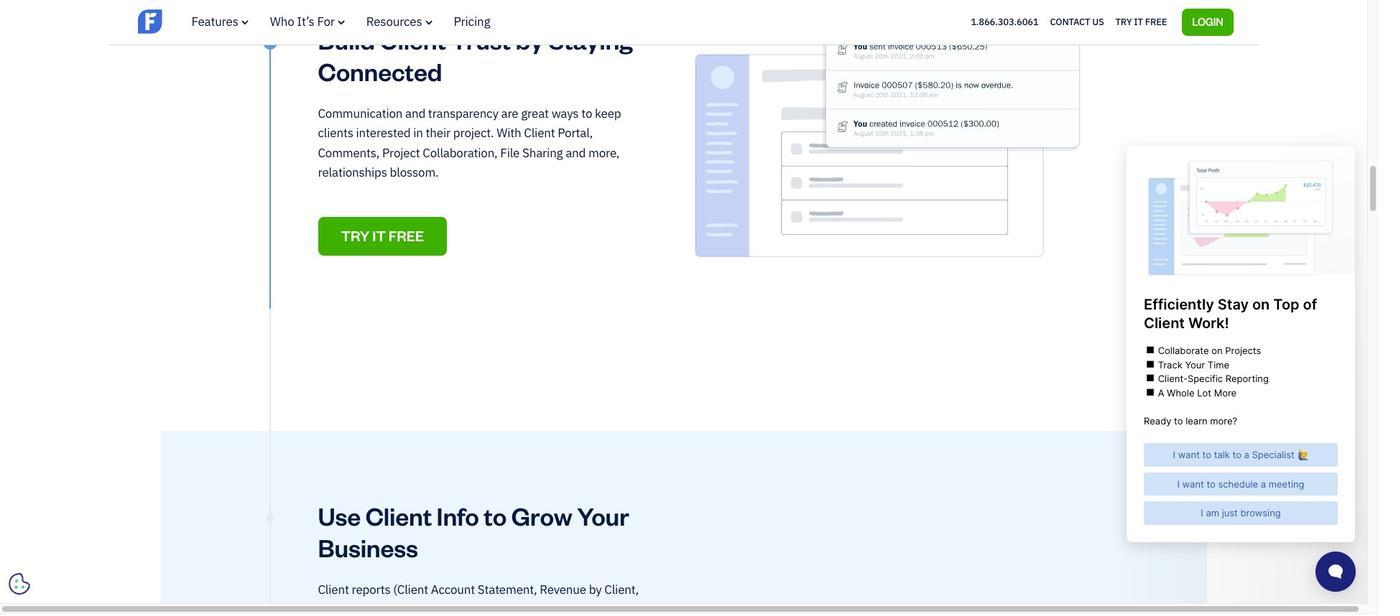 Task type: vqa. For each thing, say whether or not it's contained in the screenshot.
to to the bottom
yes



Task type: describe. For each thing, give the bounding box(es) containing it.
who
[[270, 14, 294, 29]]

login link
[[1182, 8, 1233, 36]]

project.
[[453, 125, 494, 141]]

1 details, from the left
[[379, 601, 419, 614]]

your
[[577, 500, 629, 531]]

use client info to grow your business
[[318, 500, 629, 563]]

client inside build client trust by staying connected
[[380, 24, 446, 55]]

collaboration,
[[423, 145, 498, 161]]

client inside client reports (client account statement, revenue by client, time entry details, invoice details, payments collected
[[318, 582, 349, 598]]

with
[[497, 125, 521, 141]]

client reports (client account statement, revenue by client, time entry details, invoice details, payments collected
[[318, 582, 639, 614]]

payments
[[506, 601, 560, 614]]

login
[[1192, 15, 1223, 28]]

more,
[[588, 145, 619, 161]]

staying
[[548, 24, 633, 55]]

freshbooks logo image
[[138, 8, 249, 35]]

by inside client reports (client account statement, revenue by client, time entry details, invoice details, payments collected
[[589, 582, 602, 598]]

revenue
[[540, 582, 586, 598]]

try
[[1116, 16, 1132, 28]]

by inside build client trust by staying connected
[[516, 24, 544, 55]]

try
[[341, 227, 370, 245]]

(client
[[393, 582, 428, 598]]

try it free
[[341, 227, 424, 245]]

resources
[[366, 14, 422, 29]]

0 vertical spatial and
[[405, 106, 425, 121]]

client inside 'use client info to grow your business'
[[366, 500, 432, 531]]

free
[[389, 227, 424, 245]]

cookie consent banner dialog
[[11, 427, 226, 593]]

1 vertical spatial and
[[566, 145, 586, 161]]

their
[[426, 125, 451, 141]]

who it's for link
[[270, 14, 345, 29]]



Task type: locate. For each thing, give the bounding box(es) containing it.
sharing
[[522, 145, 563, 161]]

features link
[[191, 14, 248, 29]]

for
[[317, 14, 335, 29]]

to left keep
[[581, 106, 592, 121]]

interested
[[356, 125, 411, 141]]

and up in
[[405, 106, 425, 121]]

client left pricing link
[[380, 24, 446, 55]]

details,
[[379, 601, 419, 614], [464, 601, 504, 614]]

are
[[501, 106, 518, 121]]

ways
[[552, 106, 579, 121]]

it's
[[297, 14, 315, 29]]

portal,
[[558, 125, 593, 141]]

try it free link
[[318, 217, 447, 256]]

communication and transparency are great ways to keep clients interested in their project. with client portal, comments, project collaboration, file sharing and more, relationships blossom.
[[318, 106, 621, 180]]

account
[[431, 582, 475, 598]]

free
[[1145, 16, 1167, 28]]

by
[[516, 24, 544, 55], [589, 582, 602, 598]]

0 horizontal spatial and
[[405, 106, 425, 121]]

features
[[191, 14, 238, 29]]

business
[[318, 531, 418, 563]]

blossom.
[[390, 165, 439, 180]]

0 horizontal spatial to
[[484, 500, 507, 531]]

0 vertical spatial to
[[581, 106, 592, 121]]

info
[[437, 500, 479, 531]]

pricing link
[[454, 14, 490, 29]]

build
[[318, 24, 375, 55]]

1 horizontal spatial by
[[589, 582, 602, 598]]

and
[[405, 106, 425, 121], [566, 145, 586, 161]]

great
[[521, 106, 549, 121]]

to inside 'use client info to grow your business'
[[484, 500, 507, 531]]

client,
[[605, 582, 639, 598]]

project
[[382, 145, 420, 161]]

to right info
[[484, 500, 507, 531]]

entry
[[348, 601, 376, 614]]

to inside communication and transparency are great ways to keep clients interested in their project. with client portal, comments, project collaboration, file sharing and more, relationships blossom.
[[581, 106, 592, 121]]

clients
[[318, 125, 353, 141]]

it
[[372, 227, 386, 245]]

client
[[380, 24, 446, 55], [524, 125, 555, 141], [366, 500, 432, 531], [318, 582, 349, 598]]

pricing
[[454, 14, 490, 29]]

resources link
[[366, 14, 432, 29]]

file
[[500, 145, 520, 161]]

grow
[[511, 500, 572, 531]]

it
[[1134, 16, 1143, 28]]

client left info
[[366, 500, 432, 531]]

1.866.303.6061 link
[[971, 16, 1039, 28]]

0 horizontal spatial by
[[516, 24, 544, 55]]

client up the sharing
[[524, 125, 555, 141]]

1.866.303.6061
[[971, 16, 1039, 28]]

relationships
[[318, 165, 387, 180]]

by right trust
[[516, 24, 544, 55]]

details, down (client
[[379, 601, 419, 614]]

to
[[581, 106, 592, 121], [484, 500, 507, 531]]

invoice
[[421, 601, 461, 614]]

try it free link
[[1116, 13, 1167, 31]]

1 vertical spatial by
[[589, 582, 602, 598]]

trust
[[451, 24, 511, 55]]

statement,
[[478, 582, 537, 598]]

client inside communication and transparency are great ways to keep clients interested in their project. with client portal, comments, project collaboration, file sharing and more, relationships blossom.
[[524, 125, 555, 141]]

0 horizontal spatial details,
[[379, 601, 419, 614]]

contact
[[1050, 16, 1090, 28]]

dialog
[[0, 0, 1378, 614]]

time
[[318, 601, 345, 614]]

0 vertical spatial by
[[516, 24, 544, 55]]

1 vertical spatial to
[[484, 500, 507, 531]]

in
[[413, 125, 423, 141]]

1 horizontal spatial and
[[566, 145, 586, 161]]

by left the client,
[[589, 582, 602, 598]]

communication
[[318, 106, 403, 121]]

who it's for
[[270, 14, 335, 29]]

contact us
[[1050, 16, 1104, 28]]

transparency
[[428, 106, 498, 121]]

us
[[1092, 16, 1104, 28]]

1 horizontal spatial to
[[581, 106, 592, 121]]

details, down statement,
[[464, 601, 504, 614]]

keep
[[595, 106, 621, 121]]

reports
[[352, 582, 391, 598]]

use
[[318, 500, 361, 531]]

1 horizontal spatial details,
[[464, 601, 504, 614]]

contact us link
[[1050, 13, 1104, 31]]

and down portal,
[[566, 145, 586, 161]]

client up the time
[[318, 582, 349, 598]]

connected
[[318, 55, 442, 87]]

2 details, from the left
[[464, 601, 504, 614]]

build client trust by staying connected
[[318, 24, 633, 87]]

cookie preferences image
[[9, 573, 30, 595]]

comments,
[[318, 145, 380, 161]]

try it free
[[1116, 16, 1167, 28]]



